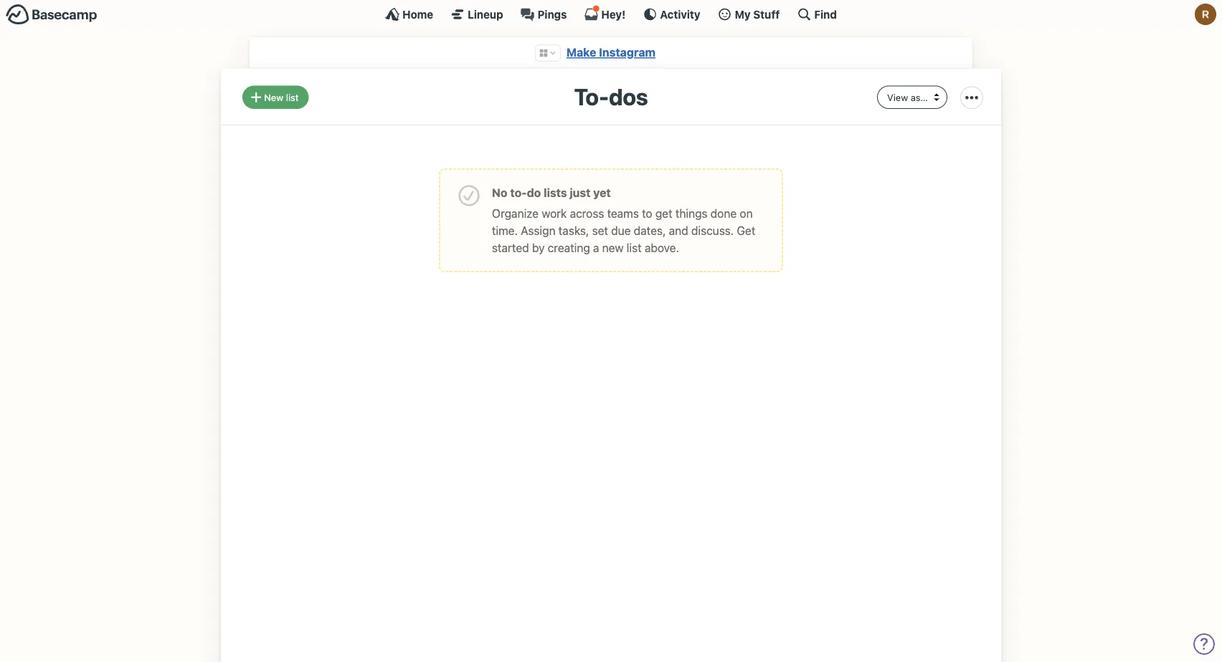 Task type: vqa. For each thing, say whether or not it's contained in the screenshot.
Lineup 'link'
yes



Task type: describe. For each thing, give the bounding box(es) containing it.
lineup link
[[451, 7, 503, 22]]

just
[[570, 186, 591, 200]]

dates,
[[634, 224, 666, 238]]

new list link
[[243, 86, 309, 109]]

to
[[642, 207, 653, 220]]

as…
[[911, 92, 928, 103]]

yet
[[593, 186, 611, 200]]

new list
[[264, 92, 299, 103]]

by
[[532, 241, 545, 255]]

make instagram
[[567, 46, 656, 59]]

make
[[567, 46, 597, 59]]

ruby image
[[1195, 4, 1217, 25]]

stuff
[[754, 8, 780, 20]]

instagram
[[599, 46, 656, 59]]

across
[[570, 207, 604, 220]]

things
[[676, 207, 708, 220]]

to-
[[574, 83, 609, 110]]

view
[[888, 92, 908, 103]]

time.
[[492, 224, 518, 238]]

organize
[[492, 207, 539, 220]]

lineup
[[468, 8, 503, 20]]

on
[[740, 207, 753, 220]]

done
[[711, 207, 737, 220]]

make instagram link
[[567, 46, 656, 59]]

activity
[[660, 8, 701, 20]]

teams
[[607, 207, 639, 220]]

my stuff
[[735, 8, 780, 20]]

set
[[592, 224, 608, 238]]



Task type: locate. For each thing, give the bounding box(es) containing it.
pings
[[538, 8, 567, 20]]

view as… button
[[878, 86, 948, 109]]

tasks,
[[559, 224, 589, 238]]

my stuff button
[[718, 7, 780, 22]]

assign
[[521, 224, 556, 238]]

no
[[492, 186, 508, 200]]

hey! button
[[584, 5, 626, 22]]

home link
[[385, 7, 434, 22]]

main element
[[0, 0, 1223, 28]]

get
[[737, 224, 756, 238]]

pings button
[[521, 7, 567, 22]]

0 vertical spatial list
[[286, 92, 299, 103]]

started
[[492, 241, 529, 255]]

view as…
[[888, 92, 928, 103]]

new
[[264, 92, 284, 103]]

creating
[[548, 241, 590, 255]]

hey!
[[602, 8, 626, 20]]

switch accounts image
[[6, 4, 98, 26]]

above.
[[645, 241, 679, 255]]

due
[[611, 224, 631, 238]]

1 horizontal spatial list
[[627, 241, 642, 255]]

lists
[[544, 186, 567, 200]]

dos
[[609, 83, 648, 110]]

home
[[403, 8, 434, 20]]

to-
[[510, 186, 527, 200]]

find button
[[797, 7, 837, 22]]

to-dos
[[574, 83, 648, 110]]

1 vertical spatial list
[[627, 241, 642, 255]]

do
[[527, 186, 541, 200]]

work
[[542, 207, 567, 220]]

0 horizontal spatial list
[[286, 92, 299, 103]]

new
[[602, 241, 624, 255]]

and
[[669, 224, 689, 238]]

list inside no to-do lists just yet organize work across teams to get things done on time. assign tasks, set due dates, and discuss. get started by creating a new list above.
[[627, 241, 642, 255]]

activity link
[[643, 7, 701, 22]]

discuss.
[[692, 224, 734, 238]]

get
[[656, 207, 673, 220]]

find
[[815, 8, 837, 20]]

my
[[735, 8, 751, 20]]

no to-do lists just yet organize work across teams to get things done on time. assign tasks, set due dates, and discuss. get started by creating a new list above.
[[492, 186, 756, 255]]

list
[[286, 92, 299, 103], [627, 241, 642, 255]]

a
[[593, 241, 599, 255]]



